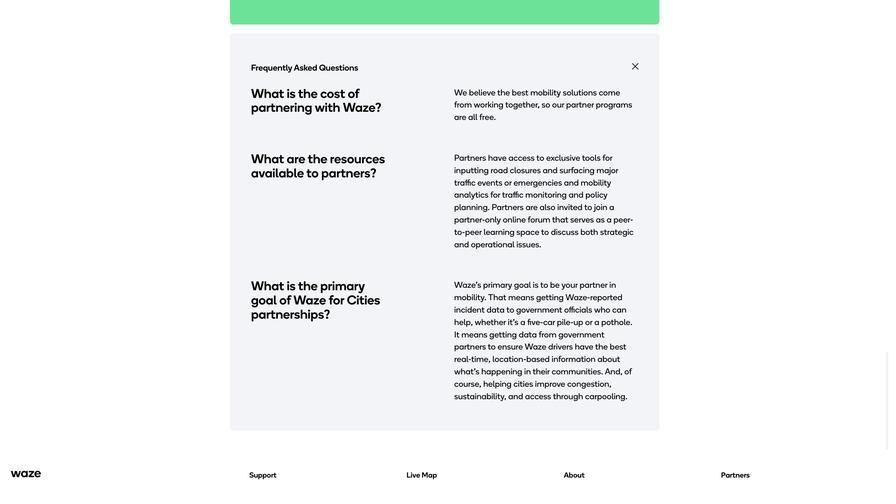 Task type: describe. For each thing, give the bounding box(es) containing it.
real-
[[454, 354, 472, 364]]

road
[[491, 165, 508, 175]]

and down surfacing
[[564, 177, 579, 188]]

partners?
[[322, 165, 377, 181]]

events
[[478, 177, 503, 188]]

what for what are the resources available to partners?
[[251, 151, 284, 167]]

our
[[553, 100, 565, 110]]

forum
[[528, 215, 551, 225]]

we believe the best mobility solutions come from working together, so our partner programs are all free.
[[454, 87, 633, 122]]

helping
[[484, 379, 512, 389]]

closures
[[510, 165, 541, 175]]

1 vertical spatial means
[[462, 329, 488, 340]]

based
[[527, 354, 550, 364]]

operational
[[471, 239, 515, 250]]

partner inside we believe the best mobility solutions come from working together, so our partner programs are all free.
[[567, 100, 594, 110]]

to inside what are the resources available to partners?
[[307, 165, 319, 181]]

location-
[[493, 354, 527, 364]]

and up invited at the right
[[569, 190, 584, 200]]

of inside what is the cost of partnering with waze?
[[348, 86, 359, 101]]

that
[[488, 292, 507, 303]]

to left be
[[541, 280, 549, 290]]

monitoring
[[526, 190, 567, 200]]

the for best
[[498, 87, 510, 98]]

frequently asked questions
[[251, 62, 358, 73]]

0 vertical spatial getting
[[537, 292, 564, 303]]

partners
[[454, 342, 486, 352]]

carpooling.
[[585, 391, 628, 402]]

serves
[[571, 215, 594, 225]]

invited
[[558, 202, 583, 212]]

{{ data.sidebar.logolink.text }} image
[[11, 470, 41, 478]]

who
[[595, 305, 611, 315]]

partnering
[[251, 100, 312, 115]]

issues.
[[517, 239, 542, 250]]

goal inside waze's primary goal is to be your partner in mobility. that means getting waze-reported incident data to government officials who can help, whether it's a five-car pile-up or a pothole. it means getting data from government partners to ensure waze drivers have the best real-time, location-based information about what's happening in their communities. and, of course, helping cities improve congestion, sustainability, and access through carpooling.
[[514, 280, 531, 290]]

and,
[[605, 366, 623, 377]]

so
[[542, 100, 551, 110]]

mobility inside we believe the best mobility solutions come from working together, so our partner programs are all free.
[[531, 87, 561, 98]]

peer-
[[614, 215, 634, 225]]

it's
[[508, 317, 519, 327]]

or inside the partners have access to exclusive tools for inputting road closures and surfacing major traffic events or emergencies and mobility analytics for traffic monitoring and policy planning. partners are also invited to join a partner-only online forum that serves as a peer- to-peer learning space to discuss both strategic and operational issues.
[[505, 177, 512, 188]]

tools
[[582, 153, 601, 163]]

five-
[[528, 317, 543, 327]]

what for what is the primary goal of waze for cities partnerships?
[[251, 279, 284, 294]]

and up emergencies
[[543, 165, 558, 175]]

is for of
[[287, 279, 296, 294]]

1 vertical spatial getting
[[490, 329, 517, 340]]

is for partnering
[[287, 86, 296, 101]]

are inside the partners have access to exclusive tools for inputting road closures and surfacing major traffic events or emergencies and mobility analytics for traffic monitoring and policy planning. partners are also invited to join a partner-only online forum that serves as a peer- to-peer learning space to discuss both strategic and operational issues.
[[526, 202, 538, 212]]

incident
[[454, 305, 485, 315]]

are inside what are the resources available to partners?
[[287, 151, 306, 167]]

live map
[[407, 471, 437, 480]]

come
[[599, 87, 621, 98]]

time,
[[472, 354, 491, 364]]

through
[[553, 391, 584, 402]]

1 horizontal spatial means
[[509, 292, 535, 303]]

information
[[552, 354, 596, 364]]

for inside what is the primary goal of waze for cities partnerships?
[[329, 293, 344, 308]]

officials
[[565, 305, 593, 315]]

1 horizontal spatial traffic
[[502, 190, 524, 200]]

their
[[533, 366, 550, 377]]

both
[[581, 227, 599, 237]]

from inside we believe the best mobility solutions come from working together, so our partner programs are all free.
[[454, 100, 472, 110]]

that
[[552, 215, 569, 225]]

emergencies
[[514, 177, 562, 188]]

planning.
[[454, 202, 490, 212]]

sustainability,
[[454, 391, 507, 402]]

available
[[251, 165, 304, 181]]

1 vertical spatial government
[[559, 329, 605, 340]]

only
[[485, 215, 501, 225]]

reported
[[591, 292, 623, 303]]

what for what is the cost of partnering with waze?
[[251, 86, 284, 101]]

working
[[474, 100, 504, 110]]

free.
[[480, 112, 496, 122]]

help,
[[454, 317, 473, 327]]

about
[[598, 354, 621, 364]]

best inside we believe the best mobility solutions come from working together, so our partner programs are all free.
[[512, 87, 529, 98]]

1 vertical spatial for
[[491, 190, 501, 200]]

believe
[[469, 87, 496, 98]]

happening
[[482, 366, 523, 377]]

to-
[[454, 227, 465, 237]]

online
[[503, 215, 526, 225]]

0 vertical spatial traffic
[[454, 177, 476, 188]]

partner-
[[454, 215, 485, 225]]

about
[[564, 471, 585, 480]]

of inside what is the primary goal of waze for cities partnerships?
[[280, 293, 291, 308]]

as
[[596, 215, 605, 225]]

improve
[[535, 379, 566, 389]]

with
[[315, 100, 340, 115]]

best inside waze's primary goal is to be your partner in mobility. that means getting waze-reported incident data to government officials who can help, whether it's a five-car pile-up or a pothole. it means getting data from government partners to ensure waze drivers have the best real-time, location-based information about what's happening in their communities. and, of course, helping cities improve congestion, sustainability, and access through carpooling.
[[610, 342, 627, 352]]

what is the primary goal of waze for cities partnerships?
[[251, 279, 380, 322]]

partners for partners
[[722, 471, 750, 480]]

congestion,
[[568, 379, 612, 389]]



Task type: locate. For each thing, give the bounding box(es) containing it.
communities.
[[552, 366, 603, 377]]

peer
[[465, 227, 482, 237]]

for left "cities"
[[329, 293, 344, 308]]

for
[[603, 153, 613, 163], [491, 190, 501, 200], [329, 293, 344, 308]]

1 vertical spatial waze
[[525, 342, 547, 352]]

0 horizontal spatial have
[[488, 153, 507, 163]]

government
[[517, 305, 563, 315], [559, 329, 605, 340]]

2 vertical spatial are
[[526, 202, 538, 212]]

map
[[422, 471, 437, 480]]

0 vertical spatial of
[[348, 86, 359, 101]]

data
[[487, 305, 505, 315], [519, 329, 537, 340]]

or down "road"
[[505, 177, 512, 188]]

primary
[[320, 279, 365, 294], [483, 280, 512, 290]]

have up information on the right bottom of page
[[575, 342, 594, 352]]

1 vertical spatial what
[[251, 151, 284, 167]]

to up time,
[[488, 342, 496, 352]]

means right that
[[509, 292, 535, 303]]

1 what from the top
[[251, 86, 284, 101]]

1 vertical spatial best
[[610, 342, 627, 352]]

have inside the partners have access to exclusive tools for inputting road closures and surfacing major traffic events or emergencies and mobility analytics for traffic monitoring and policy planning. partners are also invited to join a partner-only online forum that serves as a peer- to-peer learning space to discuss both strategic and operational issues.
[[488, 153, 507, 163]]

in
[[610, 280, 617, 290], [525, 366, 531, 377]]

partner up reported
[[580, 280, 608, 290]]

1 horizontal spatial waze
[[525, 342, 547, 352]]

2 vertical spatial of
[[625, 366, 632, 377]]

1 vertical spatial mobility
[[581, 177, 612, 188]]

and inside waze's primary goal is to be your partner in mobility. that means getting waze-reported incident data to government officials who can help, whether it's a five-car pile-up or a pothole. it means getting data from government partners to ensure waze drivers have the best real-time, location-based information about what's happening in their communities. and, of course, helping cities improve congestion, sustainability, and access through carpooling.
[[509, 391, 524, 402]]

0 horizontal spatial traffic
[[454, 177, 476, 188]]

mobility up policy
[[581, 177, 612, 188]]

up
[[574, 317, 584, 327]]

waze's
[[454, 280, 482, 290]]

primary inside waze's primary goal is to be your partner in mobility. that means getting waze-reported incident data to government officials who can help, whether it's a five-car pile-up or a pothole. it means getting data from government partners to ensure waze drivers have the best real-time, location-based information about what's happening in their communities. and, of course, helping cities improve congestion, sustainability, and access through carpooling.
[[483, 280, 512, 290]]

policy
[[586, 190, 608, 200]]

whether
[[475, 317, 506, 327]]

getting up ensure
[[490, 329, 517, 340]]

mobility inside the partners have access to exclusive tools for inputting road closures and surfacing major traffic events or emergencies and mobility analytics for traffic monitoring and policy planning. partners are also invited to join a partner-only online forum that serves as a peer- to-peer learning space to discuss both strategic and operational issues.
[[581, 177, 612, 188]]

have up "road"
[[488, 153, 507, 163]]

1 horizontal spatial data
[[519, 329, 537, 340]]

0 vertical spatial what
[[251, 86, 284, 101]]

2 vertical spatial partners
[[722, 471, 750, 480]]

to up closures
[[537, 153, 545, 163]]

best up about
[[610, 342, 627, 352]]

1 horizontal spatial primary
[[483, 280, 512, 290]]

goal
[[514, 280, 531, 290], [251, 293, 277, 308]]

0 vertical spatial have
[[488, 153, 507, 163]]

space
[[517, 227, 540, 237]]

best
[[512, 87, 529, 98], [610, 342, 627, 352]]

or inside waze's primary goal is to be your partner in mobility. that means getting waze-reported incident data to government officials who can help, whether it's a five-car pile-up or a pothole. it means getting data from government partners to ensure waze drivers have the best real-time, location-based information about what's happening in their communities. and, of course, helping cities improve congestion, sustainability, and access through carpooling.
[[586, 317, 593, 327]]

a right it's at the right bottom of page
[[521, 317, 526, 327]]

2 horizontal spatial are
[[526, 202, 538, 212]]

the inside what are the resources available to partners?
[[308, 151, 328, 167]]

what are the resources available to partners?
[[251, 151, 385, 181]]

0 vertical spatial partner
[[567, 100, 594, 110]]

what
[[251, 86, 284, 101], [251, 151, 284, 167], [251, 279, 284, 294]]

cities
[[347, 293, 380, 308]]

best up the together,
[[512, 87, 529, 98]]

1 horizontal spatial best
[[610, 342, 627, 352]]

are
[[454, 112, 467, 122], [287, 151, 306, 167], [526, 202, 538, 212]]

1 horizontal spatial or
[[586, 317, 593, 327]]

0 vertical spatial waze
[[294, 293, 326, 308]]

and down to-
[[454, 239, 469, 250]]

2 vertical spatial what
[[251, 279, 284, 294]]

1 horizontal spatial for
[[491, 190, 501, 200]]

access down improve
[[525, 391, 552, 402]]

2 horizontal spatial of
[[625, 366, 632, 377]]

0 vertical spatial best
[[512, 87, 529, 98]]

1 vertical spatial of
[[280, 293, 291, 308]]

0 horizontal spatial waze
[[294, 293, 326, 308]]

to up it's at the right bottom of page
[[507, 305, 515, 315]]

pothole.
[[602, 317, 633, 327]]

surfacing
[[560, 165, 595, 175]]

partner
[[567, 100, 594, 110], [580, 280, 608, 290]]

0 horizontal spatial in
[[525, 366, 531, 377]]

means up partners
[[462, 329, 488, 340]]

0 vertical spatial or
[[505, 177, 512, 188]]

0 vertical spatial mobility
[[531, 87, 561, 98]]

resources
[[330, 151, 385, 167]]

partners for partners have access to exclusive tools for inputting road closures and surfacing major traffic events or emergencies and mobility analytics for traffic monitoring and policy planning. partners are also invited to join a partner-only online forum that serves as a peer- to-peer learning space to discuss both strategic and operational issues.
[[454, 153, 486, 163]]

access
[[509, 153, 535, 163], [525, 391, 552, 402]]

data down that
[[487, 305, 505, 315]]

the inside what is the cost of partnering with waze?
[[298, 86, 318, 101]]

partnerships?
[[251, 307, 330, 322]]

frequently
[[251, 62, 292, 73]]

in up cities
[[525, 366, 531, 377]]

traffic
[[454, 177, 476, 188], [502, 190, 524, 200]]

the inside we believe the best mobility solutions come from working together, so our partner programs are all free.
[[498, 87, 510, 98]]

getting
[[537, 292, 564, 303], [490, 329, 517, 340]]

goal inside what is the primary goal of waze for cities partnerships?
[[251, 293, 277, 308]]

0 horizontal spatial goal
[[251, 293, 277, 308]]

be
[[550, 280, 560, 290]]

together,
[[506, 100, 540, 110]]

2 horizontal spatial for
[[603, 153, 613, 163]]

is left be
[[533, 280, 539, 290]]

access inside the partners have access to exclusive tools for inputting road closures and surfacing major traffic events or emergencies and mobility analytics for traffic monitoring and policy planning. partners are also invited to join a partner-only online forum that serves as a peer- to-peer learning space to discuss both strategic and operational issues.
[[509, 153, 535, 163]]

1 vertical spatial are
[[287, 151, 306, 167]]

0 horizontal spatial mobility
[[531, 87, 561, 98]]

to left join
[[585, 202, 593, 212]]

1 horizontal spatial from
[[539, 329, 557, 340]]

what inside what are the resources available to partners?
[[251, 151, 284, 167]]

all
[[469, 112, 478, 122]]

your
[[562, 280, 578, 290]]

access up closures
[[509, 153, 535, 163]]

of
[[348, 86, 359, 101], [280, 293, 291, 308], [625, 366, 632, 377]]

the for resources
[[308, 151, 328, 167]]

0 horizontal spatial best
[[512, 87, 529, 98]]

the inside what is the primary goal of waze for cities partnerships?
[[298, 279, 318, 294]]

1 vertical spatial partner
[[580, 280, 608, 290]]

the for cost
[[298, 86, 318, 101]]

a right join
[[610, 202, 615, 212]]

cities
[[514, 379, 533, 389]]

1 vertical spatial from
[[539, 329, 557, 340]]

government up five- in the bottom of the page
[[517, 305, 563, 315]]

0 vertical spatial government
[[517, 305, 563, 315]]

traffic up online
[[502, 190, 524, 200]]

0 horizontal spatial from
[[454, 100, 472, 110]]

0 vertical spatial data
[[487, 305, 505, 315]]

waze's primary goal is to be your partner in mobility. that means getting waze-reported incident data to government officials who can help, whether it's a five-car pile-up or a pothole. it means getting data from government partners to ensure waze drivers have the best real-time, location-based information about what's happening in their communities. and, of course, helping cities improve congestion, sustainability, and access through carpooling.
[[454, 280, 633, 402]]

for down the events
[[491, 190, 501, 200]]

1 vertical spatial access
[[525, 391, 552, 402]]

1 horizontal spatial goal
[[514, 280, 531, 290]]

from
[[454, 100, 472, 110], [539, 329, 557, 340]]

programs
[[596, 100, 633, 110]]

support
[[249, 471, 277, 480]]

0 horizontal spatial getting
[[490, 329, 517, 340]]

access inside waze's primary goal is to be your partner in mobility. that means getting waze-reported incident data to government officials who can help, whether it's a five-car pile-up or a pothole. it means getting data from government partners to ensure waze drivers have the best real-time, location-based information about what's happening in their communities. and, of course, helping cities improve congestion, sustainability, and access through carpooling.
[[525, 391, 552, 402]]

2 what from the top
[[251, 151, 284, 167]]

questions
[[319, 62, 358, 73]]

getting down be
[[537, 292, 564, 303]]

what is the cost of partnering with waze?
[[251, 86, 382, 115]]

analytics
[[454, 190, 489, 200]]

to down forum
[[541, 227, 549, 237]]

0 horizontal spatial of
[[280, 293, 291, 308]]

0 horizontal spatial partners
[[454, 153, 486, 163]]

join
[[594, 202, 608, 212]]

partners have access to exclusive tools for inputting road closures and surfacing major traffic events or emergencies and mobility analytics for traffic monitoring and policy planning. partners are also invited to join a partner-only online forum that serves as a peer- to-peer learning space to discuss both strategic and operational issues.
[[454, 153, 634, 250]]

1 vertical spatial goal
[[251, 293, 277, 308]]

car
[[543, 317, 555, 327]]

means
[[509, 292, 535, 303], [462, 329, 488, 340]]

pile-
[[557, 317, 574, 327]]

ensure
[[498, 342, 523, 352]]

cost
[[320, 86, 345, 101]]

asked
[[294, 62, 317, 73]]

what inside what is the cost of partnering with waze?
[[251, 86, 284, 101]]

inputting
[[454, 165, 489, 175]]

1 horizontal spatial of
[[348, 86, 359, 101]]

major
[[597, 165, 619, 175]]

from inside waze's primary goal is to be your partner in mobility. that means getting waze-reported incident data to government officials who can help, whether it's a five-car pile-up or a pothole. it means getting data from government partners to ensure waze drivers have the best real-time, location-based information about what's happening in their communities. and, of course, helping cities improve congestion, sustainability, and access through carpooling.
[[539, 329, 557, 340]]

is down frequently asked questions on the left top of the page
[[287, 86, 296, 101]]

we
[[454, 87, 467, 98]]

1 horizontal spatial in
[[610, 280, 617, 290]]

of inside waze's primary goal is to be your partner in mobility. that means getting waze-reported incident data to government officials who can help, whether it's a five-car pile-up or a pothole. it means getting data from government partners to ensure waze drivers have the best real-time, location-based information about what's happening in their communities. and, of course, helping cities improve congestion, sustainability, and access through carpooling.
[[625, 366, 632, 377]]

have inside waze's primary goal is to be your partner in mobility. that means getting waze-reported incident data to government officials who can help, whether it's a five-car pile-up or a pothole. it means getting data from government partners to ensure waze drivers have the best real-time, location-based information about what's happening in their communities. and, of course, helping cities improve congestion, sustainability, and access through carpooling.
[[575, 342, 594, 352]]

are inside we believe the best mobility solutions come from working together, so our partner programs are all free.
[[454, 112, 467, 122]]

1 horizontal spatial partners
[[492, 202, 524, 212]]

course,
[[454, 379, 482, 389]]

traffic up analytics
[[454, 177, 476, 188]]

a
[[610, 202, 615, 212], [607, 215, 612, 225], [521, 317, 526, 327], [595, 317, 600, 327]]

1 vertical spatial or
[[586, 317, 593, 327]]

0 horizontal spatial for
[[329, 293, 344, 308]]

waze inside waze's primary goal is to be your partner in mobility. that means getting waze-reported incident data to government officials who can help, whether it's a five-car pile-up or a pothole. it means getting data from government partners to ensure waze drivers have the best real-time, location-based information about what's happening in their communities. and, of course, helping cities improve congestion, sustainability, and access through carpooling.
[[525, 342, 547, 352]]

can
[[613, 305, 627, 315]]

in up reported
[[610, 280, 617, 290]]

for up major
[[603, 153, 613, 163]]

government down up
[[559, 329, 605, 340]]

is up the partnerships?
[[287, 279, 296, 294]]

have
[[488, 153, 507, 163], [575, 342, 594, 352]]

a right as
[[607, 215, 612, 225]]

is inside waze's primary goal is to be your partner in mobility. that means getting waze-reported incident data to government officials who can help, whether it's a five-car pile-up or a pothole. it means getting data from government partners to ensure waze drivers have the best real-time, location-based information about what's happening in their communities. and, of course, helping cities improve congestion, sustainability, and access through carpooling.
[[533, 280, 539, 290]]

partner down solutions
[[567, 100, 594, 110]]

and down cities
[[509, 391, 524, 402]]

1 vertical spatial partners
[[492, 202, 524, 212]]

strategic
[[600, 227, 634, 237]]

to right the 'available'
[[307, 165, 319, 181]]

mobility up so
[[531, 87, 561, 98]]

2 horizontal spatial partners
[[722, 471, 750, 480]]

from down car
[[539, 329, 557, 340]]

is inside what is the cost of partnering with waze?
[[287, 86, 296, 101]]

mobility.
[[454, 292, 487, 303]]

the inside waze's primary goal is to be your partner in mobility. that means getting waze-reported incident data to government officials who can help, whether it's a five-car pile-up or a pothole. it means getting data from government partners to ensure waze drivers have the best real-time, location-based information about what's happening in their communities. and, of course, helping cities improve congestion, sustainability, and access through carpooling.
[[596, 342, 608, 352]]

learning
[[484, 227, 515, 237]]

1 horizontal spatial are
[[454, 112, 467, 122]]

0 vertical spatial goal
[[514, 280, 531, 290]]

0 vertical spatial for
[[603, 153, 613, 163]]

drivers
[[549, 342, 573, 352]]

live
[[407, 471, 420, 480]]

0 vertical spatial access
[[509, 153, 535, 163]]

3 what from the top
[[251, 279, 284, 294]]

what inside what is the primary goal of waze for cities partnerships?
[[251, 279, 284, 294]]

0 vertical spatial from
[[454, 100, 472, 110]]

0 vertical spatial partners
[[454, 153, 486, 163]]

0 vertical spatial in
[[610, 280, 617, 290]]

waze inside what is the primary goal of waze for cities partnerships?
[[294, 293, 326, 308]]

from down we
[[454, 100, 472, 110]]

waze
[[294, 293, 326, 308], [525, 342, 547, 352]]

solutions
[[563, 87, 597, 98]]

also
[[540, 202, 556, 212]]

0 horizontal spatial primary
[[320, 279, 365, 294]]

waze?
[[343, 100, 382, 115]]

is inside what is the primary goal of waze for cities partnerships?
[[287, 279, 296, 294]]

2 vertical spatial for
[[329, 293, 344, 308]]

partner inside waze's primary goal is to be your partner in mobility. that means getting waze-reported incident data to government officials who can help, whether it's a five-car pile-up or a pothole. it means getting data from government partners to ensure waze drivers have the best real-time, location-based information about what's happening in their communities. and, of course, helping cities improve congestion, sustainability, and access through carpooling.
[[580, 280, 608, 290]]

1 vertical spatial traffic
[[502, 190, 524, 200]]

a down who
[[595, 317, 600, 327]]

to
[[537, 153, 545, 163], [307, 165, 319, 181], [585, 202, 593, 212], [541, 227, 549, 237], [541, 280, 549, 290], [507, 305, 515, 315], [488, 342, 496, 352]]

mobility
[[531, 87, 561, 98], [581, 177, 612, 188]]

what's
[[454, 366, 480, 377]]

or right up
[[586, 317, 593, 327]]

it
[[454, 329, 460, 340]]

1 vertical spatial have
[[575, 342, 594, 352]]

1 horizontal spatial mobility
[[581, 177, 612, 188]]

1 vertical spatial in
[[525, 366, 531, 377]]

data down five- in the bottom of the page
[[519, 329, 537, 340]]

0 horizontal spatial means
[[462, 329, 488, 340]]

the for primary
[[298, 279, 318, 294]]

1 vertical spatial data
[[519, 329, 537, 340]]

0 vertical spatial are
[[454, 112, 467, 122]]

0 horizontal spatial are
[[287, 151, 306, 167]]

1 horizontal spatial getting
[[537, 292, 564, 303]]

0 horizontal spatial data
[[487, 305, 505, 315]]

0 horizontal spatial or
[[505, 177, 512, 188]]

0 vertical spatial means
[[509, 292, 535, 303]]

1 horizontal spatial have
[[575, 342, 594, 352]]

primary inside what is the primary goal of waze for cities partnerships?
[[320, 279, 365, 294]]

waze-
[[566, 292, 591, 303]]



Task type: vqa. For each thing, say whether or not it's contained in the screenshot.
mobility
yes



